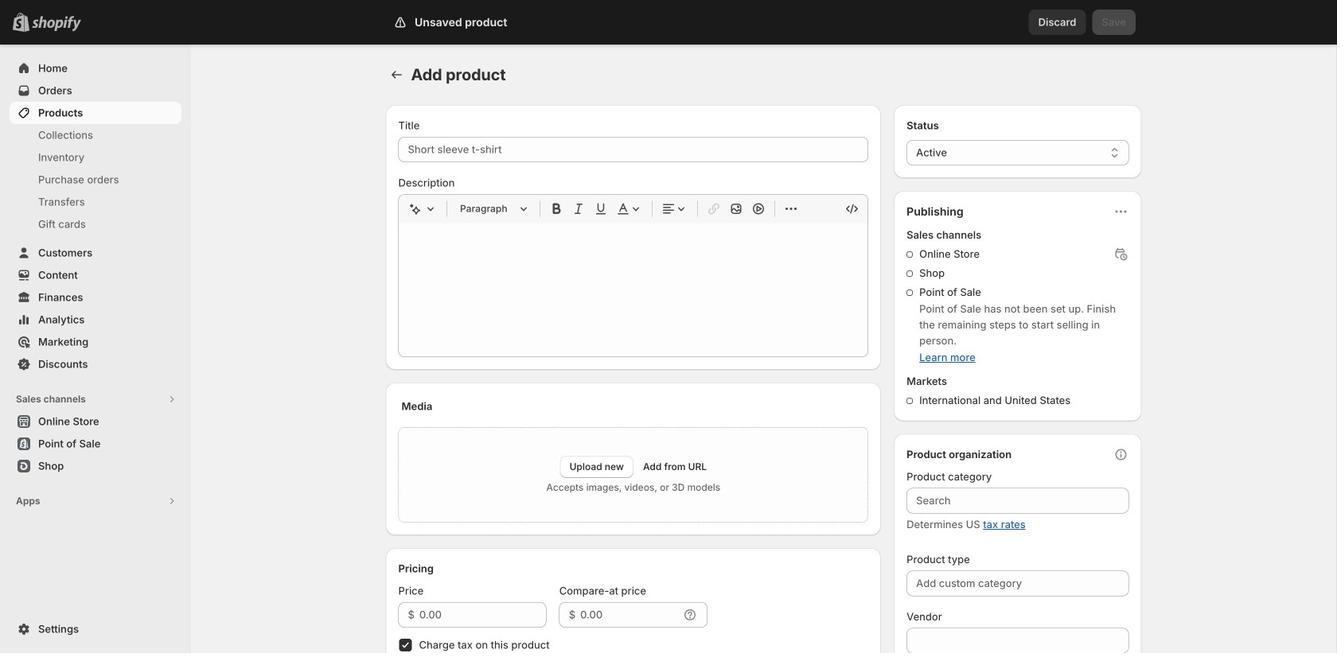 Task type: locate. For each thing, give the bounding box(es) containing it.
  text field
[[419, 602, 547, 628], [580, 602, 679, 628]]

1 horizontal spatial   text field
[[580, 602, 679, 628]]

0 horizontal spatial   text field
[[419, 602, 547, 628]]

1   text field from the left
[[419, 602, 547, 628]]

None text field
[[907, 628, 1129, 653]]

Add custom category text field
[[907, 571, 1129, 597]]

shopify image
[[32, 16, 81, 32]]



Task type: describe. For each thing, give the bounding box(es) containing it.
Short sleeve t-shirt text field
[[398, 137, 868, 162]]

Search text field
[[907, 488, 1129, 514]]

2   text field from the left
[[580, 602, 679, 628]]



Task type: vqa. For each thing, say whether or not it's contained in the screenshot.
 text box
yes



